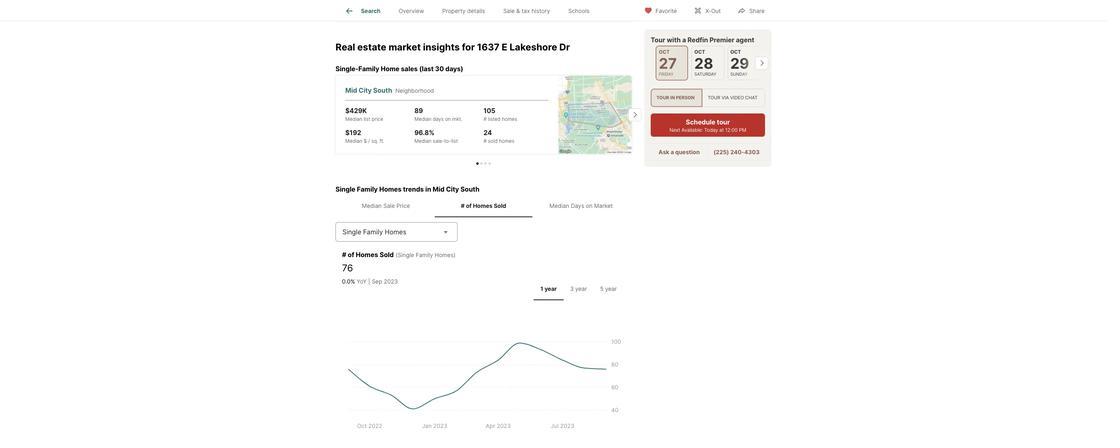 Task type: vqa. For each thing, say whether or not it's contained in the screenshot.
AND inside By filling out this form, you're agreeing to let MRC connect you to a mortgage lender who can help. It's completely free, there's no obligation, and we'll never pull your credit for completing the form.
no



Task type: describe. For each thing, give the bounding box(es) containing it.
# of homes sold tab
[[435, 196, 533, 216]]

property details tab
[[433, 1, 495, 21]]

year for 1 year
[[545, 285, 557, 292]]

tour for tour via video chat
[[708, 95, 721, 101]]

at
[[720, 127, 724, 133]]

oct 27 friday
[[659, 49, 677, 77]]

image image
[[559, 76, 632, 154]]

schedule tour next available: today at 12:00 pm
[[670, 118, 747, 133]]

homes for 105
[[502, 116, 518, 122]]

schools tab
[[560, 1, 599, 21]]

overview
[[399, 7, 424, 14]]

oct 28 saturday
[[695, 49, 717, 77]]

year for 3 year
[[576, 285, 587, 292]]

29
[[731, 55, 750, 72]]

for
[[462, 42, 475, 53]]

sold
[[488, 138, 498, 144]]

south inside the carousel group
[[373, 86, 392, 94]]

video
[[731, 95, 745, 101]]

27
[[659, 55, 677, 72]]

28
[[695, 55, 714, 72]]

redfin
[[688, 36, 709, 44]]

oct for 27
[[659, 49, 670, 55]]

neighborhood
[[396, 87, 434, 94]]

history
[[532, 7, 550, 14]]

share
[[750, 7, 765, 14]]

oct for 28
[[695, 49, 706, 55]]

tour
[[717, 118, 730, 126]]

yoy
[[357, 278, 367, 285]]

0.0%
[[342, 278, 355, 285]]

friday
[[659, 72, 674, 77]]

tour via video chat
[[708, 95, 758, 101]]

family inside # of homes sold (single family homes) 76
[[416, 252, 433, 259]]

30
[[435, 65, 444, 73]]

ask
[[659, 149, 670, 156]]

x-
[[706, 7, 712, 14]]

1 vertical spatial city
[[446, 185, 459, 193]]

market
[[595, 202, 613, 209]]

1 year tab
[[534, 279, 564, 299]]

on inside tab
[[586, 202, 593, 209]]

&
[[517, 7, 520, 14]]

available:
[[682, 127, 703, 133]]

e
[[502, 42, 508, 53]]

4303
[[745, 149, 760, 156]]

1 year
[[541, 285, 557, 292]]

(last
[[420, 65, 434, 73]]

out
[[712, 7, 721, 14]]

sales
[[401, 65, 418, 73]]

x-out
[[706, 7, 721, 14]]

family for single-family home sales (last 30 days)
[[359, 65, 380, 73]]

family for single family homes
[[363, 228, 383, 236]]

# of homes sold (single family homes) 76
[[342, 251, 456, 274]]

# inside # of homes sold (single family homes) 76
[[342, 251, 347, 259]]

in inside list box
[[671, 95, 675, 101]]

property
[[443, 7, 466, 14]]

(single
[[396, 252, 414, 259]]

89
[[415, 107, 423, 115]]

days)
[[446, 65, 464, 73]]

median for $192
[[346, 138, 363, 144]]

|
[[369, 278, 370, 285]]

homes for single family homes trends in mid city south
[[380, 185, 402, 193]]

homes for single family homes
[[385, 228, 407, 236]]

# inside '105 # listed homes'
[[484, 116, 487, 122]]

via
[[722, 95, 729, 101]]

question
[[676, 149, 700, 156]]

list box containing tour in person
[[651, 89, 766, 107]]

76
[[342, 263, 353, 274]]

listed
[[488, 116, 501, 122]]

favorite button
[[638, 2, 684, 19]]

to-
[[445, 138, 452, 144]]

mid city south link
[[346, 85, 396, 95]]

sep
[[372, 278, 382, 285]]

sale & tax history tab
[[495, 1, 560, 21]]

$192 median $ / sq. ft.
[[346, 129, 385, 144]]

trends
[[403, 185, 424, 193]]

single family homes trends in mid city south
[[336, 185, 480, 193]]

0 horizontal spatial a
[[671, 149, 674, 156]]

homes)
[[435, 252, 456, 259]]

next image for tour with a redfin premier agent
[[756, 57, 769, 70]]

1637
[[477, 42, 500, 53]]

on inside 89 median days on mkt.
[[445, 116, 451, 122]]

sq.
[[372, 138, 378, 144]]

oct 29 sunday
[[731, 49, 750, 77]]

real estate market insights for 1637 e lakeshore dr
[[336, 42, 570, 53]]

single family homes
[[343, 228, 407, 236]]

saturday
[[695, 72, 717, 77]]

1 horizontal spatial south
[[461, 185, 480, 193]]

share button
[[732, 2, 772, 19]]

pm
[[740, 127, 747, 133]]

estate
[[358, 42, 387, 53]]

slide 1 dot image
[[477, 162, 479, 165]]

3 year
[[571, 285, 587, 292]]

single for single family homes
[[343, 228, 362, 236]]

sale & tax history
[[504, 7, 550, 14]]

sunday
[[731, 72, 748, 77]]



Task type: locate. For each thing, give the bounding box(es) containing it.
year inside tab
[[576, 285, 587, 292]]

(225)
[[714, 149, 730, 156]]

sale left &
[[504, 7, 515, 14]]

chat
[[746, 95, 758, 101]]

homes for # of homes sold (single family homes) 76
[[356, 251, 378, 259]]

slide 3 dot image
[[485, 162, 487, 165]]

sold inside # of homes sold (single family homes) 76
[[380, 251, 394, 259]]

list left price
[[364, 116, 371, 122]]

tour for tour with a redfin premier agent
[[651, 36, 666, 44]]

tour left via
[[708, 95, 721, 101]]

5 year
[[601, 285, 617, 292]]

median sale price
[[362, 202, 410, 209]]

mid
[[346, 86, 357, 94], [433, 185, 445, 193]]

median inside 96.8% median sale-to-list
[[415, 138, 432, 144]]

home
[[381, 65, 400, 73]]

0 horizontal spatial in
[[426, 185, 431, 193]]

south
[[373, 86, 392, 94], [461, 185, 480, 193]]

0 horizontal spatial on
[[445, 116, 451, 122]]

real
[[336, 42, 355, 53]]

12:00
[[726, 127, 738, 133]]

overview tab
[[390, 1, 433, 21]]

oct inside 'oct 27 friday'
[[659, 49, 670, 55]]

sale-
[[433, 138, 445, 144]]

homes inside 24 # sold homes
[[499, 138, 515, 144]]

tour with a redfin premier agent
[[651, 36, 755, 44]]

median
[[346, 116, 363, 122], [415, 116, 432, 122], [346, 138, 363, 144], [415, 138, 432, 144], [362, 202, 382, 209], [550, 202, 570, 209]]

in right trends
[[426, 185, 431, 193]]

tab list
[[336, 0, 606, 21], [336, 194, 632, 217], [532, 277, 626, 300]]

tax
[[522, 7, 530, 14]]

2 year from the left
[[576, 285, 587, 292]]

0 vertical spatial single
[[336, 185, 356, 193]]

1 horizontal spatial on
[[586, 202, 593, 209]]

on
[[445, 116, 451, 122], [586, 202, 593, 209]]

1 horizontal spatial next image
[[756, 57, 769, 70]]

96.8%
[[415, 129, 435, 137]]

None button
[[656, 46, 689, 81], [692, 46, 725, 80], [728, 46, 761, 80], [656, 46, 689, 81], [692, 46, 725, 80], [728, 46, 761, 80]]

(225) 240-4303 link
[[714, 149, 760, 156]]

#
[[484, 116, 487, 122], [484, 138, 487, 144], [461, 202, 465, 209], [342, 251, 347, 259]]

oct down redfin
[[695, 49, 706, 55]]

$
[[364, 138, 367, 144]]

1 vertical spatial in
[[426, 185, 431, 193]]

$429k median list price
[[346, 107, 384, 122]]

mid inside the carousel group
[[346, 86, 357, 94]]

/
[[368, 138, 370, 144]]

median up the single family homes
[[362, 202, 382, 209]]

0 horizontal spatial year
[[545, 285, 557, 292]]

1 vertical spatial mid
[[433, 185, 445, 193]]

tour left "person"
[[657, 95, 670, 101]]

market
[[389, 42, 421, 53]]

city
[[359, 86, 372, 94], [446, 185, 459, 193]]

a right with
[[683, 36, 687, 44]]

$192
[[346, 129, 361, 137]]

lakeshore
[[510, 42, 558, 53]]

search
[[361, 7, 381, 14]]

homes
[[502, 116, 518, 122], [499, 138, 515, 144]]

single
[[336, 185, 356, 193], [343, 228, 362, 236]]

$429k
[[346, 107, 367, 115]]

2023
[[384, 278, 398, 285]]

on right days
[[586, 202, 593, 209]]

x-out button
[[688, 2, 728, 19]]

family right (single
[[416, 252, 433, 259]]

a right ask in the right of the page
[[671, 149, 674, 156]]

of inside # of homes sold (single family homes) 76
[[348, 251, 355, 259]]

0 vertical spatial tab list
[[336, 0, 606, 21]]

2 vertical spatial tab list
[[532, 277, 626, 300]]

0 vertical spatial on
[[445, 116, 451, 122]]

tour in person
[[657, 95, 695, 101]]

price
[[397, 202, 410, 209]]

homes right the sold
[[499, 138, 515, 144]]

details
[[468, 7, 485, 14]]

days
[[571, 202, 585, 209]]

1 horizontal spatial city
[[446, 185, 459, 193]]

schedule
[[686, 118, 716, 126]]

2 horizontal spatial oct
[[731, 49, 742, 55]]

single for single family homes trends in mid city south
[[336, 185, 356, 193]]

homes right listed
[[502, 116, 518, 122]]

family for single family homes trends in mid city south
[[357, 185, 378, 193]]

family left home
[[359, 65, 380, 73]]

0 vertical spatial sale
[[504, 7, 515, 14]]

median left days
[[550, 202, 570, 209]]

single-family home sales (last 30 days)
[[336, 65, 464, 73]]

1 vertical spatial next image
[[629, 108, 642, 121]]

median down $429k
[[346, 116, 363, 122]]

family down median sale price tab
[[363, 228, 383, 236]]

ft.
[[380, 138, 385, 144]]

in left "person"
[[671, 95, 675, 101]]

median inside 89 median days on mkt.
[[415, 116, 432, 122]]

0 horizontal spatial south
[[373, 86, 392, 94]]

0 horizontal spatial mid
[[346, 86, 357, 94]]

person
[[676, 95, 695, 101]]

year for 5 year
[[606, 285, 617, 292]]

today
[[705, 127, 719, 133]]

of for # of homes sold (single family homes) 76
[[348, 251, 355, 259]]

median inside $192 median $ / sq. ft.
[[346, 138, 363, 144]]

mid right trends
[[433, 185, 445, 193]]

1 horizontal spatial mid
[[433, 185, 445, 193]]

1 horizontal spatial oct
[[695, 49, 706, 55]]

sale
[[504, 7, 515, 14], [384, 202, 395, 209]]

sold for # of homes sold
[[494, 202, 507, 209]]

year
[[545, 285, 557, 292], [576, 285, 587, 292], [606, 285, 617, 292]]

1 vertical spatial single
[[343, 228, 362, 236]]

5 year tab
[[594, 279, 624, 299]]

mkt.
[[453, 116, 463, 122]]

tab list containing search
[[336, 0, 606, 21]]

property details
[[443, 7, 485, 14]]

(225) 240-4303
[[714, 149, 760, 156]]

1 horizontal spatial a
[[683, 36, 687, 44]]

1 vertical spatial a
[[671, 149, 674, 156]]

1 vertical spatial on
[[586, 202, 593, 209]]

city inside the carousel group
[[359, 86, 372, 94]]

0 vertical spatial in
[[671, 95, 675, 101]]

1 horizontal spatial sold
[[494, 202, 507, 209]]

median down $192
[[346, 138, 363, 144]]

median down 96.8%
[[415, 138, 432, 144]]

3 year tab
[[564, 279, 594, 299]]

oct
[[659, 49, 670, 55], [695, 49, 706, 55], [731, 49, 742, 55]]

1 vertical spatial south
[[461, 185, 480, 193]]

median for 96.8%
[[415, 138, 432, 144]]

city up $429k
[[359, 86, 372, 94]]

0 horizontal spatial oct
[[659, 49, 670, 55]]

1 year from the left
[[545, 285, 557, 292]]

favorite
[[656, 7, 677, 14]]

0 vertical spatial next image
[[756, 57, 769, 70]]

0.0% yoy | sep 2023
[[342, 278, 398, 285]]

5
[[601, 285, 604, 292]]

1 vertical spatial sold
[[380, 251, 394, 259]]

median sale price tab
[[337, 196, 435, 216]]

list right sale-
[[452, 138, 458, 144]]

of inside tab
[[466, 202, 472, 209]]

median days on market tab
[[533, 196, 630, 216]]

96.8% median sale-to-list
[[415, 129, 458, 144]]

0 horizontal spatial city
[[359, 86, 372, 94]]

1 vertical spatial homes
[[499, 138, 515, 144]]

oct down agent
[[731, 49, 742, 55]]

sold inside tab
[[494, 202, 507, 209]]

0 horizontal spatial next image
[[629, 108, 642, 121]]

insights
[[423, 42, 460, 53]]

of for # of homes sold
[[466, 202, 472, 209]]

sold for # of homes sold (single family homes) 76
[[380, 251, 394, 259]]

2 oct from the left
[[695, 49, 706, 55]]

0 vertical spatial a
[[683, 36, 687, 44]]

homes inside # of homes sold (single family homes) 76
[[356, 251, 378, 259]]

0 horizontal spatial sale
[[384, 202, 395, 209]]

1 vertical spatial of
[[348, 251, 355, 259]]

0 vertical spatial of
[[466, 202, 472, 209]]

89 median days on mkt.
[[415, 107, 463, 122]]

days
[[433, 116, 444, 122]]

south up # of homes sold
[[461, 185, 480, 193]]

homes inside tab
[[473, 202, 493, 209]]

1 oct from the left
[[659, 49, 670, 55]]

1 horizontal spatial list
[[452, 138, 458, 144]]

1 vertical spatial sale
[[384, 202, 395, 209]]

mid up $429k
[[346, 86, 357, 94]]

next
[[670, 127, 681, 133]]

family up median sale price
[[357, 185, 378, 193]]

3 year from the left
[[606, 285, 617, 292]]

median down 89
[[415, 116, 432, 122]]

year inside tab
[[606, 285, 617, 292]]

city up # of homes sold tab
[[446, 185, 459, 193]]

# inside tab
[[461, 202, 465, 209]]

year right 5
[[606, 285, 617, 292]]

24 # sold homes
[[484, 129, 515, 144]]

0 horizontal spatial sold
[[380, 251, 394, 259]]

tab list containing 1 year
[[532, 277, 626, 300]]

mid city south neighborhood
[[346, 86, 434, 94]]

year inside tab
[[545, 285, 557, 292]]

24
[[484, 129, 492, 137]]

homes for # of homes sold
[[473, 202, 493, 209]]

agent
[[737, 36, 755, 44]]

0 horizontal spatial list
[[364, 116, 371, 122]]

median inside "$429k median list price"
[[346, 116, 363, 122]]

tour left with
[[651, 36, 666, 44]]

0 vertical spatial south
[[373, 86, 392, 94]]

tab list containing median sale price
[[336, 194, 632, 217]]

next image
[[756, 57, 769, 70], [629, 108, 642, 121]]

0 vertical spatial list
[[364, 116, 371, 122]]

with
[[667, 36, 681, 44]]

1 vertical spatial list
[[452, 138, 458, 144]]

3 oct from the left
[[731, 49, 742, 55]]

median for 89
[[415, 116, 432, 122]]

next image for single-family home
[[629, 108, 642, 121]]

year right 3
[[576, 285, 587, 292]]

1 horizontal spatial of
[[466, 202, 472, 209]]

oct down with
[[659, 49, 670, 55]]

ask a question link
[[659, 149, 700, 156]]

family
[[359, 65, 380, 73], [357, 185, 378, 193], [363, 228, 383, 236], [416, 252, 433, 259]]

0 horizontal spatial of
[[348, 251, 355, 259]]

list box
[[651, 89, 766, 107]]

3
[[571, 285, 574, 292]]

oct inside oct 28 saturday
[[695, 49, 706, 55]]

on left mkt.
[[445, 116, 451, 122]]

year right 1
[[545, 285, 557, 292]]

single-
[[336, 65, 359, 73]]

1 horizontal spatial sale
[[504, 7, 515, 14]]

sale left price
[[384, 202, 395, 209]]

2 horizontal spatial year
[[606, 285, 617, 292]]

0 vertical spatial sold
[[494, 202, 507, 209]]

list inside 96.8% median sale-to-list
[[452, 138, 458, 144]]

list inside "$429k median list price"
[[364, 116, 371, 122]]

oct inside oct 29 sunday
[[731, 49, 742, 55]]

homes for 24
[[499, 138, 515, 144]]

oct for 29
[[731, 49, 742, 55]]

1 horizontal spatial year
[[576, 285, 587, 292]]

0 vertical spatial homes
[[502, 116, 518, 122]]

homes inside '105 # listed homes'
[[502, 116, 518, 122]]

# of homes sold
[[461, 202, 507, 209]]

0 vertical spatial city
[[359, 86, 372, 94]]

slide 4 dot image
[[489, 162, 491, 165]]

south down home
[[373, 86, 392, 94]]

in
[[671, 95, 675, 101], [426, 185, 431, 193]]

105 # listed homes
[[484, 107, 518, 122]]

tour for tour in person
[[657, 95, 670, 101]]

1
[[541, 285, 544, 292]]

# inside 24 # sold homes
[[484, 138, 487, 144]]

0 vertical spatial mid
[[346, 86, 357, 94]]

carousel group
[[333, 74, 642, 165]]

1 vertical spatial tab list
[[336, 194, 632, 217]]

schools
[[569, 7, 590, 14]]

median for $429k
[[346, 116, 363, 122]]

slide 2 dot image
[[481, 162, 483, 165]]

1 horizontal spatial in
[[671, 95, 675, 101]]

ask a question
[[659, 149, 700, 156]]



